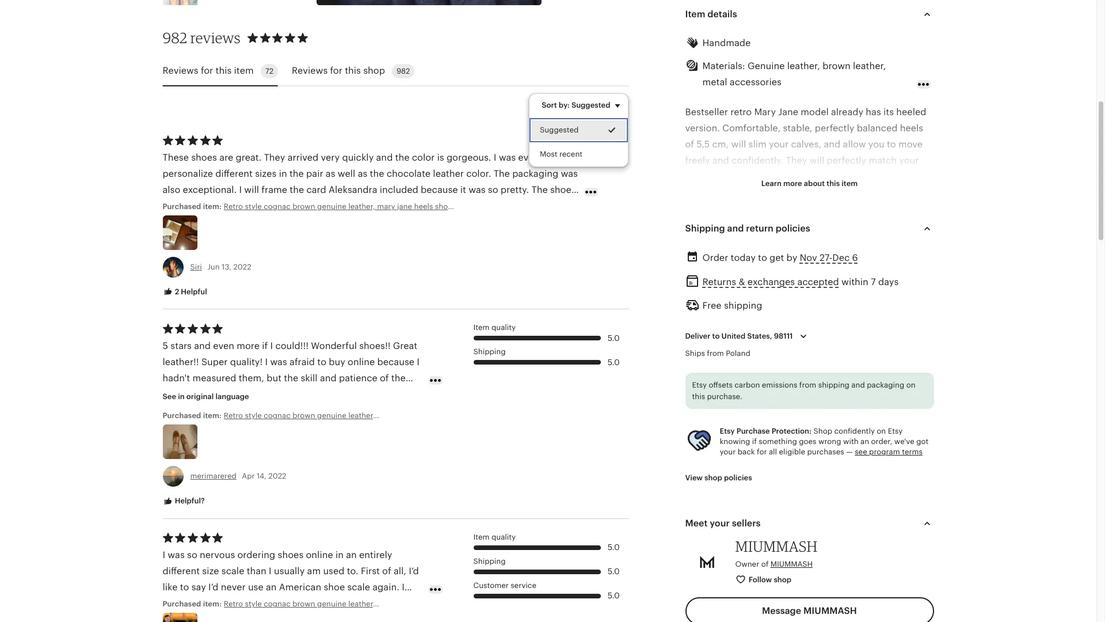 Task type: locate. For each thing, give the bounding box(es) containing it.
1 vertical spatial 5,5
[[747, 397, 760, 407]]

1 vertical spatial shipping
[[819, 381, 850, 389]]

service!
[[301, 405, 336, 415]]

5,5 down version.
[[697, 139, 710, 149]]

0 vertical spatial no
[[805, 365, 817, 375]]

purchased item:
[[163, 411, 224, 420], [163, 600, 224, 608]]

tab list containing reviews for this item
[[163, 57, 629, 87]]

if up 'quality!'
[[262, 341, 268, 351]]

to
[[888, 139, 897, 149], [759, 253, 768, 263], [713, 332, 720, 340], [318, 357, 327, 367]]

5 stars and even more if i could!!! wonderful shoes!! great leather!! super quality! i was afraid to buy online because i hadn't measured them, but the skill and patience of the seller were great guides! i'm thrilled! there are no words! thank you for your impeccable service! i will buy again! highly recommended! very very comfortable!
[[163, 341, 420, 431]]

measured
[[193, 373, 236, 383]]

no right are
[[369, 389, 381, 399]]

tab list
[[163, 57, 629, 87]]

from right the emissions
[[800, 381, 817, 389]]

purchased item: up highly in the bottom of the page
[[163, 411, 224, 420]]

2 vertical spatial item
[[474, 533, 490, 541]]

and left allow
[[825, 139, 841, 149]]

1 vertical spatial shop
[[705, 474, 723, 482]]

to inside "bestseller retro mary jane model already has its heeled version. comfortable, stable, perfectly balanced heels of 5,5 cm, will slim your calves, and allow you to move freely and confidently. they will perfectly match your dresses and knee-length skirts.  they will also go well with cigarette pants."
[[888, 139, 897, 149]]

move
[[899, 139, 923, 149]]

knee-
[[741, 172, 765, 181]]

1 vertical spatial item
[[842, 179, 858, 188]]

shop for follow shop
[[774, 575, 792, 584]]

materials: genuine leather, brown leather, metal accessories
[[703, 61, 887, 87]]

3 5.0 from the top
[[608, 543, 620, 552]]

suggested right by:
[[572, 101, 611, 109]]

0 horizontal spatial shop
[[364, 66, 385, 76]]

will down are
[[343, 405, 358, 415]]

0 vertical spatial purchased
[[163, 202, 201, 211]]

0 horizontal spatial 982
[[163, 29, 187, 47]]

menu
[[529, 93, 629, 167]]

on up order,
[[877, 427, 887, 436]]

leather)
[[763, 333, 797, 343]]

cm,
[[713, 139, 729, 149]]

sort
[[542, 101, 557, 109]]

0 horizontal spatial on
[[877, 427, 887, 436]]

2 quality from the top
[[492, 533, 516, 541]]

1 vertical spatial natural
[[761, 252, 792, 262]]

reviews right 72
[[292, 66, 328, 76]]

shoes,
[[435, 202, 459, 211], [542, 202, 565, 211]]

to right afraid
[[318, 357, 327, 367]]

to inside 5 stars and even more if i could!!! wonderful shoes!! great leather!! super quality! i was afraid to buy online because i hadn't measured them, but the skill and patience of the seller were great guides! i'm thrilled! there are no words! thank you for your impeccable service! i will buy again! highly recommended! very very comfortable!
[[318, 357, 327, 367]]

1 the from the left
[[284, 373, 299, 383]]

2 horizontal spatial brown
[[823, 61, 851, 71]]

handmade
[[745, 204, 792, 214], [705, 430, 752, 439]]

3 purchased from the top
[[163, 600, 201, 608]]

from down the black
[[708, 349, 725, 358]]

the right "but"
[[284, 373, 299, 383]]

2022 for siri jun 13, 2022
[[234, 263, 251, 271]]

1 vertical spatial you
[[192, 405, 208, 415]]

heels down heeled
[[901, 123, 924, 133]]

2 vertical spatial shipping
[[474, 557, 506, 566]]

if inside 5 stars and even more if i could!!! wonderful shoes!! great leather!! super quality! i was afraid to buy online because i hadn't measured them, but the skill and patience of the seller were great guides! i'm thrilled! there are no words! thank you for your impeccable service! i will buy again! highly recommended! very very comfortable!
[[262, 341, 268, 351]]

natural down &
[[721, 301, 752, 310]]

policies down back on the right bottom of page
[[725, 474, 753, 482]]

from inside etsy offsets carbon emissions from shipping and packaging on this purchase.
[[800, 381, 817, 389]]

5,5
[[697, 139, 710, 149], [747, 397, 760, 407]]

year
[[820, 430, 839, 439]]

1 horizontal spatial in
[[827, 252, 835, 262]]

2 vertical spatial shop
[[774, 575, 792, 584]]

2 vertical spatial natural
[[721, 301, 752, 310]]

purchased up highly in the bottom of the page
[[163, 411, 201, 420]]

0 vertical spatial item:
[[203, 202, 222, 211]]

quality for view details of this review photo by merimarered
[[492, 323, 516, 332]]

your down language
[[225, 405, 245, 415]]

of inside every shoe is handmade of all-natural leather, in a small family manufacture, with decades-long experience.
[[795, 204, 804, 214]]

quality for view details of this review photo by ella mae
[[492, 533, 516, 541]]

will right cm,
[[732, 139, 747, 149]]

1 vertical spatial item:
[[203, 411, 222, 420]]

3 item: from the top
[[203, 600, 222, 608]]

shipping down nickel)
[[819, 381, 850, 389]]

style right boho
[[523, 202, 540, 211]]

1 vertical spatial on
[[877, 427, 887, 436]]

from
[[708, 349, 725, 358], [800, 381, 817, 389]]

miummash inside button
[[804, 606, 858, 616]]

a left small
[[899, 204, 904, 214]]

with right "return"
[[776, 220, 795, 230]]

family
[[686, 220, 712, 230]]

in inside "upper: full grain natural leather in cognac shade of brown"
[[827, 252, 835, 262]]

more right the learn
[[784, 179, 803, 188]]

sole:
[[686, 333, 712, 343]]

leather, up experience.
[[853, 204, 886, 214]]

shipping and return policies button
[[675, 215, 945, 243]]

suggested inside popup button
[[572, 101, 611, 109]]

apr
[[242, 472, 255, 480]]

1 vertical spatial quality
[[492, 533, 516, 541]]

a inside our handmade shoes hold a 2-year guarantee, however, they last longer with proper care.
[[805, 430, 810, 439]]

and inside dropdown button
[[728, 224, 744, 233]]

purchased item: for view details of this review photo by ella mae
[[163, 600, 224, 608]]

of inside "bestseller retro mary jane model already has its heeled version. comfortable, stable, perfectly balanced heels of 5,5 cm, will slim your calves, and allow you to move freely and confidently. they will perfectly match your dresses and knee-length skirts.  they will also go well with cigarette pants."
[[686, 139, 695, 149]]

1 vertical spatial more
[[237, 341, 260, 351]]

0 horizontal spatial the
[[284, 373, 299, 383]]

982 reviews
[[163, 29, 241, 47]]

of inside 5 stars and even more if i could!!! wonderful shoes!! great leather!! super quality! i was afraid to buy online because i hadn't measured them, but the skill and patience of the seller were great guides! i'm thrilled! there are no words! thank you for your impeccable service! i will buy again! highly recommended! very very comfortable!
[[380, 373, 389, 383]]

learn more about this item button
[[753, 173, 867, 194]]

with inside our handmade shoes hold a 2-year guarantee, however, they last longer with proper care.
[[756, 446, 775, 456]]

1 quality from the top
[[492, 323, 516, 332]]

natural up exchanges
[[761, 252, 792, 262]]

0 vertical spatial item
[[686, 9, 706, 19]]

1 horizontal spatial if
[[753, 437, 757, 446]]

0 horizontal spatial a
[[805, 430, 810, 439]]

follow shop button
[[727, 569, 802, 590]]

purchased item: retro style cognac brown genuine leather, mary jane heels shoes, gift for her, boho style shoes, nature lover
[[163, 202, 610, 211]]

recommended!
[[193, 422, 261, 431]]

2 purchased item: from the top
[[163, 600, 224, 608]]

1 horizontal spatial cognac
[[838, 252, 871, 262]]

menu containing suggested
[[529, 93, 629, 167]]

this
[[216, 66, 232, 76], [345, 66, 361, 76], [827, 179, 840, 188], [693, 392, 706, 401]]

materials:
[[703, 61, 746, 71]]

helpful
[[181, 287, 207, 296]]

2 reviews from the left
[[292, 66, 328, 76]]

our
[[686, 430, 702, 439]]

1 purchased item: from the top
[[163, 411, 224, 420]]

1 vertical spatial purchased item:
[[163, 600, 224, 608]]

free shipping
[[703, 301, 763, 311]]

0 horizontal spatial if
[[262, 341, 268, 351]]

0 horizontal spatial from
[[708, 349, 725, 358]]

miummash up follow shop
[[771, 560, 813, 568]]

helpful? button
[[154, 491, 214, 512]]

of up follow shop button
[[762, 560, 769, 568]]

natural inside "upper: full grain natural leather in cognac shade of brown"
[[761, 252, 792, 262]]

purchased for view details of this review photo by merimarered
[[163, 411, 201, 420]]

0 horizontal spatial 5,5
[[697, 139, 710, 149]]

handmade inside every shoe is handmade of all-natural leather, in a small family manufacture, with decades-long experience.
[[745, 204, 792, 214]]

etsy for etsy offsets carbon emissions from shipping and packaging on this purchase.
[[693, 381, 707, 389]]

with up every
[[686, 188, 705, 198]]

policies inside button
[[725, 474, 753, 482]]

0 horizontal spatial heels
[[414, 202, 433, 211]]

1 style from the left
[[245, 202, 262, 211]]

982 for 982 reviews
[[163, 29, 187, 47]]

deliver to united states, 98111
[[686, 332, 794, 340]]

united
[[722, 332, 746, 340]]

jane
[[779, 107, 799, 117]]

1 vertical spatial 2022
[[269, 472, 286, 480]]

14,
[[257, 472, 267, 480]]

black
[[715, 333, 738, 343]]

0 vertical spatial in
[[888, 204, 896, 214]]

item left also
[[842, 179, 858, 188]]

perfectly down 'already'
[[816, 123, 855, 133]]

item for view details of this review photo by merimarered
[[474, 323, 490, 332]]

dec
[[833, 253, 850, 263]]

item inside dropdown button
[[842, 179, 858, 188]]

0 horizontal spatial you
[[192, 405, 208, 415]]

1 item quality from the top
[[474, 323, 516, 332]]

shop inside view shop policies button
[[705, 474, 723, 482]]

1 item: from the top
[[203, 202, 222, 211]]

0 vertical spatial 5,5
[[697, 139, 710, 149]]

miummash right message
[[804, 606, 858, 616]]

for inside 5 stars and even more if i could!!! wonderful shoes!! great leather!! super quality! i was afraid to buy online because i hadn't measured them, but the skill and patience of the seller were great guides! i'm thrilled! there are no words! thank you for your impeccable service! i will buy again! highly recommended! very very comfortable!
[[210, 405, 223, 415]]

0 vertical spatial if
[[262, 341, 268, 351]]

0 horizontal spatial in
[[178, 392, 185, 401]]

2 horizontal spatial natural
[[819, 204, 850, 214]]

your right meet
[[710, 518, 730, 528]]

1 vertical spatial no
[[369, 389, 381, 399]]

this inside dropdown button
[[827, 179, 840, 188]]

they right skirts.
[[825, 172, 846, 181]]

inside:
[[686, 301, 718, 310]]

and
[[825, 139, 841, 149], [713, 155, 730, 165], [722, 172, 739, 181], [728, 224, 744, 233], [194, 341, 211, 351], [320, 373, 337, 383], [852, 381, 866, 389]]

item: for view details of this review photo by merimarered
[[203, 411, 222, 420]]

0 vertical spatial natural
[[819, 204, 850, 214]]

original
[[187, 392, 214, 401]]

heel: coated 5,5 cm
[[686, 397, 776, 407]]

because
[[378, 357, 415, 367]]

brown
[[823, 61, 851, 71], [293, 202, 315, 211], [686, 268, 714, 278]]

purchased for view details of this review photo by ella mae
[[163, 600, 201, 608]]

if inside shop confidently on etsy knowing if something goes wrong with an order, we've got your back for all eligible purchases —
[[753, 437, 757, 446]]

miummash up miummash link
[[736, 537, 818, 555]]

freely
[[686, 155, 711, 165]]

2 vertical spatial brown
[[686, 268, 714, 278]]

1 shoes, from the left
[[435, 202, 459, 211]]

1 vertical spatial suggested
[[540, 126, 579, 134]]

suggested up most recent
[[540, 126, 579, 134]]

more inside dropdown button
[[784, 179, 803, 188]]

confidently
[[835, 427, 876, 436]]

style right retro
[[245, 202, 262, 211]]

if for something
[[753, 437, 757, 446]]

brown left genuine
[[293, 202, 315, 211]]

with up the emissions
[[784, 365, 803, 375]]

wrong
[[819, 437, 842, 446]]

2022 right the 13,
[[234, 263, 251, 271]]

with inside shop confidently on etsy knowing if something goes wrong with an order, we've got your back for all eligible purchases —
[[844, 437, 859, 446]]

in up experience.
[[888, 204, 896, 214]]

0 horizontal spatial item
[[234, 66, 254, 76]]

and down is
[[728, 224, 744, 233]]

1 vertical spatial policies
[[725, 474, 753, 482]]

purchased up view details of this review photo by siri
[[163, 202, 201, 211]]

of left all-
[[795, 204, 804, 214]]

and left packaging
[[852, 381, 866, 389]]

1 horizontal spatial more
[[784, 179, 803, 188]]

0 horizontal spatial shoes,
[[435, 202, 459, 211]]

owner
[[736, 560, 760, 568]]

reviews down 982 reviews
[[163, 66, 199, 76]]

0 horizontal spatial etsy
[[693, 381, 707, 389]]

0 vertical spatial purchased item:
[[163, 411, 224, 420]]

you down original
[[192, 405, 208, 415]]

1 vertical spatial if
[[753, 437, 757, 446]]

1 vertical spatial buy
[[361, 405, 377, 415]]

purchased item: up view details of this review photo by ella mae
[[163, 600, 224, 608]]

deliver
[[686, 332, 711, 340]]

0 vertical spatial policies
[[776, 224, 811, 233]]

(metal
[[754, 365, 781, 375]]

shoes, left the nature
[[542, 202, 565, 211]]

cm
[[762, 397, 776, 407]]

cognac right retro
[[264, 202, 291, 211]]

shipping down &
[[725, 301, 763, 311]]

2 horizontal spatial etsy
[[889, 427, 903, 436]]

will inside 5 stars and even more if i could!!! wonderful shoes!! great leather!! super quality! i was afraid to buy online because i hadn't measured them, but the skill and patience of the seller were great guides! i'm thrilled! there are no words! thank you for your impeccable service! i will buy again! highly recommended! very very comfortable!
[[343, 405, 358, 415]]

0 vertical spatial a
[[899, 204, 904, 214]]

policies inside dropdown button
[[776, 224, 811, 233]]

with inside "bestseller retro mary jane model already has its heeled version. comfortable, stable, perfectly balanced heels of 5,5 cm, will slim your calves, and allow you to move freely and confidently. they will perfectly match your dresses and knee-length skirts.  they will also go well with cigarette pants."
[[686, 188, 705, 198]]

of up 'freely'
[[686, 139, 695, 149]]

0 horizontal spatial brown
[[293, 202, 315, 211]]

1 vertical spatial handmade
[[705, 430, 752, 439]]

more inside 5 stars and even more if i could!!! wonderful shoes!! great leather!! super quality! i was afraid to buy online because i hadn't measured them, but the skill and patience of the seller were great guides! i'm thrilled! there are no words! thank you for your impeccable service! i will buy again! highly recommended! very very comfortable!
[[237, 341, 260, 351]]

1 vertical spatial cognac
[[838, 252, 871, 262]]

nature
[[567, 202, 590, 211]]

1 vertical spatial in
[[827, 252, 835, 262]]

0 vertical spatial on
[[907, 381, 916, 389]]

of right shade
[[902, 252, 911, 262]]

1 horizontal spatial buy
[[361, 405, 377, 415]]

0 horizontal spatial buy
[[329, 357, 346, 367]]

to up ships from poland on the right bottom of the page
[[713, 332, 720, 340]]

words!
[[383, 389, 413, 399]]

cognac inside "upper: full grain natural leather in cognac shade of brown"
[[838, 252, 871, 262]]

etsy down clasp:
[[693, 381, 707, 389]]

policies down all-
[[776, 224, 811, 233]]

6
[[853, 253, 859, 263]]

1 horizontal spatial the
[[392, 373, 406, 383]]

0 vertical spatial shop
[[364, 66, 385, 76]]

etsy up "knowing"
[[720, 427, 735, 436]]

you down balanced
[[869, 139, 885, 149]]

get
[[770, 253, 785, 263]]

72
[[265, 67, 274, 76]]

you inside "bestseller retro mary jane model already has its heeled version. comfortable, stable, perfectly balanced heels of 5,5 cm, will slim your calves, and allow you to move freely and confidently. they will perfectly match your dresses and knee-length skirts.  they will also go well with cigarette pants."
[[869, 139, 885, 149]]

0 horizontal spatial natural
[[721, 301, 752, 310]]

982
[[163, 29, 187, 47], [397, 67, 410, 76]]

etsy inside etsy offsets carbon emissions from shipping and packaging on this purchase.
[[693, 381, 707, 389]]

natural up the long
[[819, 204, 850, 214]]

i down great
[[417, 357, 420, 367]]

shipping
[[725, 301, 763, 311], [819, 381, 850, 389]]

if down purchase
[[753, 437, 757, 446]]

0 horizontal spatial 2022
[[234, 263, 251, 271]]

an
[[861, 437, 870, 446]]

0 horizontal spatial style
[[245, 202, 262, 211]]

1 vertical spatial heels
[[414, 202, 433, 211]]

i left was
[[265, 357, 268, 367]]

leather, up has
[[854, 61, 887, 71]]

1 horizontal spatial no
[[805, 365, 817, 375]]

2 item quality from the top
[[474, 533, 516, 541]]

i down there
[[338, 405, 341, 415]]

purchased up view details of this review photo by ella mae
[[163, 600, 201, 608]]

2 purchased from the top
[[163, 411, 201, 420]]

0 vertical spatial item
[[234, 66, 254, 76]]

handmade
[[703, 38, 751, 48]]

cognac up within
[[838, 252, 871, 262]]

1 vertical spatial 982
[[397, 67, 410, 76]]

0 vertical spatial 2022
[[234, 263, 251, 271]]

2 style from the left
[[523, 202, 540, 211]]

0 horizontal spatial cognac
[[264, 202, 291, 211]]

suggested inside button
[[540, 126, 579, 134]]

1 horizontal spatial 2022
[[269, 472, 286, 480]]

in right leather on the top right of page
[[827, 252, 835, 262]]

0 vertical spatial suggested
[[572, 101, 611, 109]]

you
[[869, 139, 885, 149], [192, 405, 208, 415]]

buy down are
[[361, 405, 377, 415]]

your down "knowing"
[[720, 448, 736, 456]]

order today to get by nov 27-dec 6
[[703, 253, 859, 263]]

brown inside materials: genuine leather, brown leather, metal accessories
[[823, 61, 851, 71]]

2 the from the left
[[392, 373, 406, 383]]

language
[[216, 392, 249, 401]]

0 horizontal spatial more
[[237, 341, 260, 351]]

brown down the upper:
[[686, 268, 714, 278]]

0 vertical spatial brown
[[823, 61, 851, 71]]

1 horizontal spatial natural
[[761, 252, 792, 262]]

they down calves,
[[787, 155, 808, 165]]

0 vertical spatial from
[[708, 349, 725, 358]]

with down shoes
[[756, 446, 775, 456]]

1 reviews from the left
[[163, 66, 199, 76]]

2 vertical spatial miummash
[[804, 606, 858, 616]]

item:
[[203, 202, 222, 211], [203, 411, 222, 420], [203, 600, 222, 608]]

1 horizontal spatial 5,5
[[747, 397, 760, 407]]

shoes, left "gift"
[[435, 202, 459, 211]]

item details
[[686, 9, 738, 19]]

a inside every shoe is handmade of all-natural leather, in a small family manufacture, with decades-long experience.
[[899, 204, 904, 214]]

quality!
[[230, 357, 263, 367]]

your inside dropdown button
[[710, 518, 730, 528]]

1 horizontal spatial policies
[[776, 224, 811, 233]]

its
[[884, 107, 895, 117]]

2022
[[234, 263, 251, 271], [269, 472, 286, 480]]

2 item: from the top
[[203, 411, 222, 420]]

to up the match at top right
[[888, 139, 897, 149]]

1 horizontal spatial shoes,
[[542, 202, 565, 211]]

a left the 2-
[[805, 430, 810, 439]]

2022 right 14,
[[269, 472, 286, 480]]

handmade up longer
[[705, 430, 752, 439]]

0 horizontal spatial shipping
[[725, 301, 763, 311]]

reviews for this shop
[[292, 66, 385, 76]]

perfectly down allow
[[828, 155, 867, 165]]

more up 'quality!'
[[237, 341, 260, 351]]

every
[[686, 204, 710, 214]]

no up etsy offsets carbon emissions from shipping and packaging on this purchase.
[[805, 365, 817, 375]]

if for i
[[262, 341, 268, 351]]

clasp: golden (metal with no nickel)
[[686, 365, 848, 375]]

0 vertical spatial 982
[[163, 29, 187, 47]]

2 vertical spatial in
[[178, 392, 185, 401]]

item
[[686, 9, 706, 19], [474, 323, 490, 332], [474, 533, 490, 541]]

comfortable!
[[307, 422, 364, 431]]

0 vertical spatial shipping
[[686, 224, 726, 233]]

the up words!
[[392, 373, 406, 383]]

1 horizontal spatial shipping
[[819, 381, 850, 389]]

in inside every shoe is handmade of all-natural leather, in a small family manufacture, with decades-long experience.
[[888, 204, 896, 214]]

brown up 'already'
[[823, 61, 851, 71]]

see in original language button
[[154, 386, 258, 407]]

shop inside follow shop button
[[774, 575, 792, 584]]

1 horizontal spatial on
[[907, 381, 916, 389]]

this inside etsy offsets carbon emissions from shipping and packaging on this purchase.
[[693, 392, 706, 401]]

view details of this review photo by merimarered image
[[163, 425, 197, 459]]

learn more about this item
[[762, 179, 858, 188]]

of down 'because'
[[380, 373, 389, 383]]

handmade down pants.
[[745, 204, 792, 214]]

buy down wonderful
[[329, 357, 346, 367]]

in
[[888, 204, 896, 214], [827, 252, 835, 262], [178, 392, 185, 401]]

pants.
[[749, 188, 776, 198]]

details
[[708, 9, 738, 19]]

of
[[686, 139, 695, 149], [795, 204, 804, 214], [902, 252, 911, 262], [380, 373, 389, 383], [762, 560, 769, 568]]

etsy offsets carbon emissions from shipping and packaging on this purchase.
[[693, 381, 916, 401]]

shipping for view details of this review photo by merimarered
[[474, 348, 506, 356]]

they
[[787, 155, 808, 165], [825, 172, 846, 181]]

all
[[769, 448, 778, 456]]

on right packaging
[[907, 381, 916, 389]]

heels inside "bestseller retro mary jane model already has its heeled version. comfortable, stable, perfectly balanced heels of 5,5 cm, will slim your calves, and allow you to move freely and confidently. they will perfectly match your dresses and knee-length skirts.  they will also go well with cigarette pants."
[[901, 123, 924, 133]]

merimarered apr 14, 2022
[[190, 472, 286, 480]]

siri jun 13, 2022
[[190, 263, 251, 271]]

1 vertical spatial miummash
[[771, 560, 813, 568]]

leather, left mary
[[349, 202, 375, 211]]

5,5 left cm
[[747, 397, 760, 407]]

2 5.0 from the top
[[608, 357, 620, 367]]

2
[[175, 287, 179, 296]]

4 5.0 from the top
[[608, 567, 620, 576]]

1 horizontal spatial from
[[800, 381, 817, 389]]

2 shoes, from the left
[[542, 202, 565, 211]]

to inside dropdown button
[[713, 332, 720, 340]]

i
[[270, 341, 273, 351], [265, 357, 268, 367], [417, 357, 420, 367], [338, 405, 341, 415]]

heels right the jane
[[414, 202, 433, 211]]

2 vertical spatial item:
[[203, 600, 222, 608]]

1 vertical spatial item
[[474, 323, 490, 332]]

buy
[[329, 357, 346, 367], [361, 405, 377, 415]]

0 horizontal spatial no
[[369, 389, 381, 399]]



Task type: describe. For each thing, give the bounding box(es) containing it.
long
[[838, 220, 858, 230]]

2022 for merimarered apr 14, 2022
[[269, 472, 286, 480]]

shipping inside dropdown button
[[686, 224, 726, 233]]

shipping and return policies
[[686, 224, 811, 233]]

merimarered
[[190, 472, 237, 480]]

calves,
[[792, 139, 822, 149]]

27-
[[820, 253, 833, 263]]

leather, down "returns & exchanges accepted within 7 days"
[[777, 301, 810, 310]]

purchased item: for view details of this review photo by merimarered
[[163, 411, 224, 420]]

see
[[163, 392, 176, 401]]

your right slim
[[770, 139, 789, 149]]

on inside shop confidently on etsy knowing if something goes wrong with an order, we've got your back for all eligible purchases —
[[877, 427, 887, 436]]

well
[[900, 172, 917, 181]]

0 vertical spatial perfectly
[[816, 123, 855, 133]]

decades-
[[798, 220, 838, 230]]

natural inside every shoe is handmade of all-natural leather, in a small family manufacture, with decades-long experience.
[[819, 204, 850, 214]]

upper: full grain natural leather in cognac shade of brown
[[686, 252, 911, 278]]

them,
[[239, 373, 264, 383]]

2 helpful button
[[154, 282, 216, 303]]

skill
[[301, 373, 318, 383]]

etsy inside shop confidently on etsy knowing if something goes wrong with an order, we've got your back for all eligible purchases —
[[889, 427, 903, 436]]

view details of this review photo by ella mae image
[[163, 613, 197, 622]]

returns & exchanges accepted within 7 days
[[703, 277, 899, 287]]

siri link
[[190, 263, 202, 271]]

by
[[787, 253, 798, 263]]

0 vertical spatial buy
[[329, 357, 346, 367]]

upper:
[[686, 252, 717, 262]]

ships from poland
[[686, 349, 751, 358]]

and down cm,
[[713, 155, 730, 165]]

message
[[763, 606, 802, 616]]

guarantee,
[[842, 430, 889, 439]]

leather
[[794, 252, 825, 262]]

longer
[[725, 446, 754, 456]]

0 vertical spatial miummash
[[736, 537, 818, 555]]

retro
[[224, 202, 243, 211]]

jun
[[208, 263, 220, 271]]

goat
[[754, 301, 774, 310]]

and up cigarette
[[722, 172, 739, 181]]

shoes
[[754, 430, 780, 439]]

miummash image
[[686, 541, 729, 584]]

message miummash button
[[686, 597, 935, 622]]

shoes!!
[[360, 341, 391, 351]]

5 5.0 from the top
[[608, 591, 620, 600]]

shipping inside etsy offsets carbon emissions from shipping and packaging on this purchase.
[[819, 381, 850, 389]]

of inside miummash owner of miummash
[[762, 560, 769, 568]]

0 vertical spatial cognac
[[264, 202, 291, 211]]

you inside 5 stars and even more if i could!!! wonderful shoes!! great leather!! super quality! i was afraid to buy online because i hadn't measured them, but the skill and patience of the seller were great guides! i'm thrilled! there are no words! thank you for your impeccable service! i will buy again! highly recommended! very very comfortable!
[[192, 405, 208, 415]]

item quality for view details of this review photo by merimarered
[[474, 323, 516, 332]]

protection:
[[772, 427, 812, 436]]

heeled
[[897, 107, 927, 117]]

match
[[869, 155, 897, 165]]

0 vertical spatial they
[[787, 155, 808, 165]]

could!!!
[[276, 341, 309, 351]]

follow
[[749, 575, 773, 584]]

and up there
[[320, 373, 337, 383]]

and up super
[[194, 341, 211, 351]]

comfortable,
[[723, 123, 781, 133]]

sole: black (tuni leather)
[[686, 333, 797, 343]]

manufacture,
[[715, 220, 774, 230]]

retro style cognac brown genuine leather, mary jane heels shoes, gift for her, boho style shoes, nature lover link
[[224, 201, 610, 212]]

reviews
[[191, 29, 241, 47]]

beige
[[812, 301, 837, 310]]

program
[[870, 448, 901, 456]]

and inside etsy offsets carbon emissions from shipping and packaging on this purchase.
[[852, 381, 866, 389]]

by:
[[559, 101, 570, 109]]

your inside shop confidently on etsy knowing if something goes wrong with an order, we've got your back for all eligible purchases —
[[720, 448, 736, 456]]

5,5 inside "bestseller retro mary jane model already has its heeled version. comfortable, stable, perfectly balanced heels of 5,5 cm, will slim your calves, and allow you to move freely and confidently. they will perfectly match your dresses and knee-length skirts.  they will also go well with cigarette pants."
[[697, 139, 710, 149]]

grain
[[736, 252, 758, 262]]

within
[[842, 277, 869, 287]]

2 helpful
[[173, 287, 207, 296]]

leather, inside every shoe is handmade of all-natural leather, in a small family manufacture, with decades-long experience.
[[853, 204, 886, 214]]

length
[[765, 172, 794, 181]]

on inside etsy offsets carbon emissions from shipping and packaging on this purchase.
[[907, 381, 916, 389]]

afraid
[[290, 357, 315, 367]]

great
[[393, 341, 418, 351]]

also
[[866, 172, 883, 181]]

item: for view details of this review photo by ella mae
[[203, 600, 222, 608]]

5
[[163, 341, 168, 351]]

with inside every shoe is handmade of all-natural leather, in a small family manufacture, with decades-long experience.
[[776, 220, 795, 230]]

they
[[686, 446, 705, 456]]

will left also
[[848, 172, 863, 181]]

highly
[[163, 422, 191, 431]]

purchase
[[737, 427, 770, 436]]

brown inside "upper: full grain natural leather in cognac shade of brown"
[[686, 268, 714, 278]]

was
[[270, 357, 287, 367]]

states,
[[748, 332, 773, 340]]

offsets
[[709, 381, 733, 389]]

in inside the see in original language button
[[178, 392, 185, 401]]

sellers
[[733, 518, 761, 528]]

exchanges
[[748, 277, 796, 287]]

item inside dropdown button
[[686, 9, 706, 19]]

nickel)
[[819, 365, 848, 375]]

1 vertical spatial perfectly
[[828, 155, 867, 165]]

to left get
[[759, 253, 768, 263]]

handmade inside our handmade shoes hold a 2-year guarantee, however, they last longer with proper care.
[[705, 430, 752, 439]]

skirts.
[[796, 172, 822, 181]]

online
[[348, 357, 375, 367]]

experience.
[[860, 220, 912, 230]]

982 for 982
[[397, 67, 410, 76]]

purchases
[[808, 448, 845, 456]]

no inside 5 stars and even more if i could!!! wonderful shoes!! great leather!! super quality! i was afraid to buy online because i hadn't measured them, but the skill and patience of the seller were great guides! i'm thrilled! there are no words! thank you for your impeccable service! i will buy again! highly recommended! very very comfortable!
[[369, 389, 381, 399]]

reviews for reviews for this shop
[[292, 66, 328, 76]]

last
[[707, 446, 723, 456]]

shoe
[[712, 204, 733, 214]]

shipping for view details of this review photo by ella mae
[[474, 557, 506, 566]]

will up skirts.
[[810, 155, 825, 165]]

hold
[[783, 430, 802, 439]]

stable,
[[784, 123, 813, 133]]

poland
[[727, 349, 751, 358]]

again!
[[379, 405, 406, 415]]

nov 27-dec 6 button
[[800, 249, 859, 267]]

golden
[[720, 365, 751, 375]]

1 vertical spatial brown
[[293, 202, 315, 211]]

item inside tab list
[[234, 66, 254, 76]]

1 purchased from the top
[[163, 202, 201, 211]]

her,
[[487, 202, 500, 211]]

0 vertical spatial shipping
[[725, 301, 763, 311]]

your up well
[[900, 155, 920, 165]]

is
[[736, 204, 743, 214]]

patience
[[339, 373, 378, 383]]

most recent button
[[530, 142, 629, 167]]

your inside 5 stars and even more if i could!!! wonderful shoes!! great leather!! super quality! i was afraid to buy online because i hadn't measured them, but the skill and patience of the seller were great guides! i'm thrilled! there are no words! thank you for your impeccable service! i will buy again! highly recommended! very very comfortable!
[[225, 405, 245, 415]]

&
[[739, 277, 746, 287]]

wonderful
[[311, 341, 357, 351]]

view details of this review photo by siri image
[[163, 215, 197, 250]]

today
[[731, 253, 756, 263]]

miummash inside miummash owner of miummash
[[771, 560, 813, 568]]

nov
[[800, 253, 818, 263]]

item for view details of this review photo by ella mae
[[474, 533, 490, 541]]

sort by: suggested
[[542, 101, 611, 109]]

i'm
[[273, 389, 287, 399]]

were
[[189, 389, 210, 399]]

1 5.0 from the top
[[608, 333, 620, 342]]

for inside shop confidently on etsy knowing if something goes wrong with an order, we've got your back for all eligible purchases —
[[757, 448, 768, 456]]

1 horizontal spatial they
[[825, 172, 846, 181]]

i up was
[[270, 341, 273, 351]]

item quality for view details of this review photo by ella mae
[[474, 533, 516, 541]]

inside: natural goat leather, beige
[[686, 301, 837, 310]]

etsy for etsy purchase protection:
[[720, 427, 735, 436]]

2-
[[812, 430, 820, 439]]

of inside "upper: full grain natural leather in cognac shade of brown"
[[902, 252, 911, 262]]

sort by: suggested button
[[534, 93, 633, 118]]

reviews for reviews for this item
[[163, 66, 199, 76]]

shop for view shop policies
[[705, 474, 723, 482]]

great
[[213, 389, 236, 399]]

return
[[747, 224, 774, 233]]

leather, right genuine
[[788, 61, 821, 71]]



Task type: vqa. For each thing, say whether or not it's contained in the screenshot.
right in
yes



